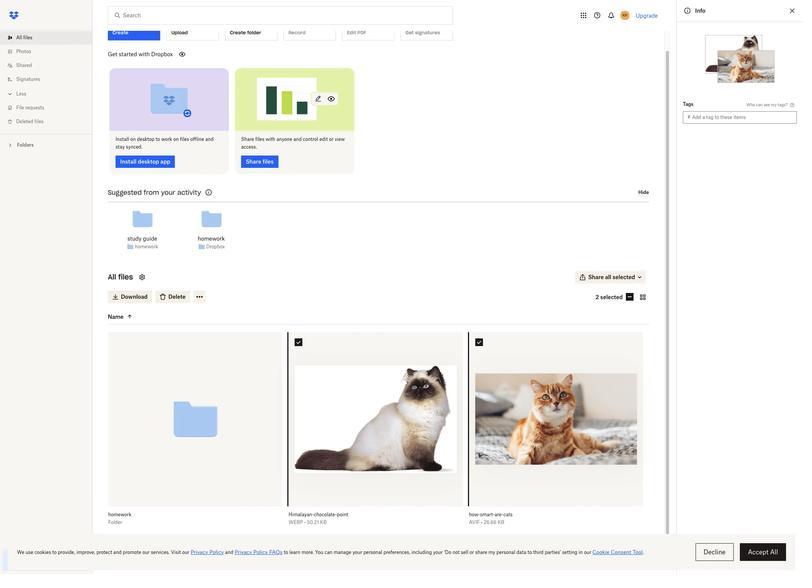 Task type: vqa. For each thing, say whether or not it's contained in the screenshot.
the All within the All files link
yes



Task type: locate. For each thing, give the bounding box(es) containing it.
homework folder
[[108, 512, 131, 526]]

1 horizontal spatial kb
[[498, 520, 505, 526]]

0 vertical spatial homework link
[[198, 235, 225, 243]]

share left all on the top
[[589, 274, 604, 280]]

chocolate-
[[314, 512, 337, 518]]

1 horizontal spatial and
[[294, 136, 302, 142]]

install
[[116, 136, 129, 142], [120, 158, 137, 165]]

kb inside himalayan-chocolate-point webp • 50.21 kb
[[320, 520, 327, 526]]

with for started
[[139, 51, 150, 57]]

homework up dropbox link
[[198, 235, 225, 242]]

2 on from the left
[[173, 136, 179, 142]]

2 vertical spatial homework
[[108, 512, 131, 518]]

create inside dropdown button
[[113, 30, 128, 35]]

0 horizontal spatial all
[[16, 35, 22, 40]]

free
[[38, 555, 46, 560]]

0 vertical spatial selected
[[613, 274, 636, 280]]

all up download button on the bottom of page
[[108, 273, 116, 282]]

install inside "install on desktop to work on files offline and stay synced."
[[116, 136, 129, 142]]

and inside share files with anyone and control edit or view access.
[[294, 136, 302, 142]]

files down share files with anyone and control edit or view access.
[[263, 158, 274, 165]]

activity
[[177, 189, 201, 196]]

guide
[[143, 235, 157, 242]]

1 vertical spatial share
[[246, 158, 261, 165]]

0 vertical spatial share
[[241, 136, 254, 142]]

0 horizontal spatial with
[[139, 51, 150, 57]]

download
[[121, 294, 148, 300]]

Search text field
[[123, 11, 437, 20]]

install down synced.
[[120, 158, 137, 165]]

desktop left app
[[138, 158, 159, 165]]

0 horizontal spatial and
[[206, 136, 214, 142]]

kb down are-
[[498, 520, 505, 526]]

share down the access.
[[246, 158, 261, 165]]

file requests link
[[6, 101, 93, 115]]

1 horizontal spatial all files
[[108, 273, 133, 282]]

homework up folder
[[108, 512, 131, 518]]

install desktop app button
[[116, 156, 175, 168]]

on right the 'work'
[[173, 136, 179, 142]]

1 horizontal spatial create
[[230, 30, 246, 35]]

share files
[[246, 158, 274, 165]]

list containing all files
[[0, 26, 93, 134]]

2 kb from the left
[[498, 520, 505, 526]]

desktop inside "install on desktop to work on files offline and stay synced."
[[137, 136, 155, 142]]

and inside "install on desktop to work on files offline and stay synced."
[[206, 136, 214, 142]]

less image
[[6, 90, 14, 98]]

2
[[596, 294, 599, 301]]

1 vertical spatial dropbox
[[206, 244, 225, 250]]

folder settings image
[[138, 273, 147, 282]]

0 horizontal spatial homework
[[108, 512, 131, 518]]

1 horizontal spatial homework
[[135, 244, 158, 250]]

desktop
[[137, 136, 155, 142], [138, 158, 159, 165]]

#
[[688, 114, 691, 120]]

get
[[108, 51, 117, 57]]

all files list item
[[0, 31, 93, 45]]

share up the access.
[[241, 136, 254, 142]]

homework down 'guide'
[[135, 244, 158, 250]]

50.21
[[307, 520, 319, 526]]

2 horizontal spatial homework
[[198, 235, 225, 242]]

files up the access.
[[255, 136, 265, 142]]

0 vertical spatial homework
[[198, 235, 225, 242]]

Add a tag to these items text field
[[693, 113, 793, 122]]

and
[[206, 136, 214, 142], [294, 136, 302, 142]]

1 kb from the left
[[320, 520, 327, 526]]

homework
[[198, 235, 225, 242], [135, 244, 158, 250], [108, 512, 131, 518]]

anyone
[[277, 136, 292, 142]]

name
[[108, 313, 124, 320]]

all
[[606, 274, 612, 280]]

0 vertical spatial dropbox
[[151, 51, 173, 57]]

with
[[139, 51, 150, 57], [266, 136, 275, 142]]

with inside share files with anyone and control edit or view access.
[[266, 136, 275, 142]]

1 horizontal spatial •
[[481, 520, 483, 526]]

dropbox
[[151, 51, 173, 57], [206, 244, 225, 250]]

create left folder
[[230, 30, 246, 35]]

1 • from the left
[[304, 520, 306, 526]]

/himalayan chocolate point.webp image
[[706, 35, 763, 74]]

all files left folder settings image
[[108, 273, 133, 282]]

files up photos
[[23, 35, 32, 40]]

kb inside how-smart-are-cats avif • 26.66 kb
[[498, 520, 505, 526]]

1 horizontal spatial homework link
[[198, 235, 225, 243]]

info
[[696, 7, 706, 14]]

on
[[130, 136, 136, 142], [173, 136, 179, 142]]

share
[[241, 136, 254, 142], [246, 158, 261, 165], [589, 274, 604, 280]]

upload
[[172, 30, 188, 35]]

kb
[[320, 520, 327, 526], [498, 520, 505, 526]]

0 vertical spatial with
[[139, 51, 150, 57]]

upload button
[[167, 11, 219, 40]]

0 vertical spatial all files
[[16, 35, 32, 40]]

kp
[[623, 13, 628, 18]]

create inside "button"
[[230, 30, 246, 35]]

•
[[304, 520, 306, 526], [481, 520, 483, 526]]

0 horizontal spatial create
[[113, 30, 128, 35]]

synced.
[[126, 144, 143, 150]]

create for create folder
[[230, 30, 246, 35]]

0 vertical spatial desktop
[[137, 136, 155, 142]]

install on desktop to work on files offline and stay synced.
[[116, 136, 214, 150]]

kb down chocolate-
[[320, 520, 327, 526]]

with left anyone
[[266, 136, 275, 142]]

files inside "install on desktop to work on files offline and stay synced."
[[180, 136, 189, 142]]

2 vertical spatial share
[[589, 274, 604, 280]]

homework link up dropbox link
[[198, 235, 225, 243]]

homework button
[[108, 512, 266, 518]]

26.66
[[484, 520, 497, 526]]

all files up photos
[[16, 35, 32, 40]]

1 horizontal spatial with
[[266, 136, 275, 142]]

edit
[[320, 136, 328, 142]]

who can see my tags? image
[[790, 102, 796, 108]]

files inside list item
[[23, 35, 32, 40]]

install for install desktop app
[[120, 158, 137, 165]]

files inside share files with anyone and control edit or view access.
[[255, 136, 265, 142]]

install up stay
[[116, 136, 129, 142]]

1 horizontal spatial on
[[173, 136, 179, 142]]

• left 50.21 at the left of the page
[[304, 520, 306, 526]]

selected right all on the top
[[613, 274, 636, 280]]

0 horizontal spatial •
[[304, 520, 306, 526]]

1 horizontal spatial all
[[108, 273, 116, 282]]

1 vertical spatial with
[[266, 136, 275, 142]]

share inside button
[[246, 158, 261, 165]]

tags?
[[778, 102, 788, 107]]

desktop left to
[[137, 136, 155, 142]]

homework link down 'guide'
[[135, 243, 158, 251]]

photos link
[[6, 45, 93, 59]]

create for create
[[113, 30, 128, 35]]

files
[[23, 35, 32, 40], [35, 119, 44, 124], [180, 136, 189, 142], [255, 136, 265, 142], [263, 158, 274, 165], [118, 273, 133, 282]]

upgrade
[[636, 12, 658, 19]]

file, how-smart-are-cats.avif row
[[469, 332, 644, 531]]

and right offline
[[206, 136, 214, 142]]

install inside button
[[120, 158, 137, 165]]

who can see my tags?
[[747, 102, 788, 107]]

list
[[0, 26, 93, 134]]

1 vertical spatial install
[[120, 158, 137, 165]]

0 vertical spatial all
[[16, 35, 22, 40]]

are-
[[495, 512, 504, 518]]

photos
[[16, 49, 31, 54]]

files left offline
[[180, 136, 189, 142]]

selected right 2
[[601, 294, 623, 301]]

2 and from the left
[[294, 136, 302, 142]]

0 horizontal spatial all files
[[16, 35, 32, 40]]

file, himalayan-chocolate-point.webp row
[[289, 332, 463, 531]]

1 and from the left
[[206, 136, 214, 142]]

1 on from the left
[[130, 136, 136, 142]]

download button
[[108, 291, 152, 303]]

1 vertical spatial homework link
[[135, 243, 158, 251]]

• right the avif
[[481, 520, 483, 526]]

all
[[16, 35, 22, 40], [108, 273, 116, 282]]

dropbox link
[[206, 243, 225, 251]]

create folder button
[[225, 11, 278, 40]]

with right started
[[139, 51, 150, 57]]

all files inside list item
[[16, 35, 32, 40]]

0 horizontal spatial on
[[130, 136, 136, 142]]

all up photos
[[16, 35, 22, 40]]

homework link
[[198, 235, 225, 243], [135, 243, 158, 251]]

quota usage image
[[8, 555, 20, 567]]

share inside dropdown button
[[589, 274, 604, 280]]

1 vertical spatial desktop
[[138, 158, 159, 165]]

himalayan-
[[289, 512, 314, 518]]

create up started
[[113, 30, 128, 35]]

create button
[[108, 11, 160, 40]]

create
[[230, 30, 246, 35], [113, 30, 128, 35]]

from
[[144, 189, 159, 196]]

signatures
[[16, 76, 40, 82]]

2 • from the left
[[481, 520, 483, 526]]

1 vertical spatial selected
[[601, 294, 623, 301]]

all files
[[16, 35, 32, 40], [108, 273, 133, 282]]

share inside share files with anyone and control edit or view access.
[[241, 136, 254, 142]]

on up synced.
[[130, 136, 136, 142]]

offline
[[190, 136, 204, 142]]

and left control
[[294, 136, 302, 142]]

0 horizontal spatial kb
[[320, 520, 327, 526]]

smart-
[[480, 512, 495, 518]]

folder
[[108, 520, 122, 526]]

who
[[747, 102, 756, 107]]

tags
[[683, 101, 694, 107]]

0 vertical spatial install
[[116, 136, 129, 142]]

suggested
[[108, 189, 142, 196]]

1 vertical spatial all files
[[108, 273, 133, 282]]



Task type: describe. For each thing, give the bounding box(es) containing it.
files inside button
[[263, 158, 274, 165]]

shared
[[16, 62, 32, 68]]

2 selected
[[596, 294, 623, 301]]

started
[[119, 51, 137, 57]]

deleted files link
[[6, 115, 93, 129]]

0 horizontal spatial homework link
[[135, 243, 158, 251]]

app
[[160, 158, 170, 165]]

1 horizontal spatial dropbox
[[206, 244, 225, 250]]

deleted
[[16, 119, 33, 124]]

kp button
[[619, 9, 632, 22]]

share all selected
[[589, 274, 636, 280]]

how-
[[469, 512, 480, 518]]

1 vertical spatial homework
[[135, 244, 158, 250]]

features
[[47, 555, 62, 560]]

how-smart-are-cats button
[[469, 512, 627, 518]]

install desktop app
[[120, 158, 170, 165]]

all files link
[[6, 31, 93, 45]]

file
[[16, 105, 24, 111]]

desktop inside button
[[138, 158, 159, 165]]

control
[[303, 136, 318, 142]]

how-smart-are-cats avif • 26.66 kb
[[469, 512, 513, 526]]

see
[[764, 102, 771, 107]]

create folder
[[230, 30, 261, 35]]

work
[[161, 136, 172, 142]]

hide
[[639, 190, 649, 196]]

himalayan-chocolate-point webp • 50.21 kb
[[289, 512, 348, 526]]

to
[[156, 136, 160, 142]]

your
[[161, 189, 175, 196]]

0 horizontal spatial dropbox
[[151, 51, 173, 57]]

delete button
[[155, 291, 190, 303]]

view
[[335, 136, 345, 142]]

avif
[[469, 520, 480, 526]]

quota usage element
[[8, 555, 20, 567]]

study
[[127, 235, 142, 242]]

/how smart are cats.avif image
[[718, 50, 775, 83]]

my
[[772, 102, 777, 107]]

cats
[[504, 512, 513, 518]]

deleted files
[[16, 119, 44, 124]]

with for files
[[266, 136, 275, 142]]

folder
[[247, 30, 261, 35]]

signatures link
[[6, 72, 93, 86]]

or
[[329, 136, 334, 142]]

close right sidebar image
[[788, 6, 797, 15]]

share files button
[[241, 156, 278, 168]]

study guide
[[127, 235, 157, 242]]

install for install on desktop to work on files offline and stay synced.
[[116, 136, 129, 142]]

files left folder settings image
[[118, 273, 133, 282]]

point
[[337, 512, 348, 518]]

webp
[[289, 520, 303, 526]]

folders
[[17, 142, 34, 148]]

less
[[16, 91, 26, 97]]

hide button
[[639, 190, 649, 196]]

• inside himalayan-chocolate-point webp • 50.21 kb
[[304, 520, 306, 526]]

get started with dropbox
[[108, 51, 173, 57]]

• inside how-smart-are-cats avif • 26.66 kb
[[481, 520, 483, 526]]

stay
[[116, 144, 125, 150]]

share for share files
[[246, 158, 261, 165]]

dropbox image
[[6, 8, 22, 23]]

name button
[[108, 312, 173, 321]]

study guide link
[[127, 235, 157, 243]]

delete
[[169, 294, 186, 300]]

explore free features
[[23, 555, 62, 560]]

all inside list item
[[16, 35, 22, 40]]

suggested from your activity
[[108, 189, 201, 196]]

share for share all selected
[[589, 274, 604, 280]]

upgrade link
[[636, 12, 658, 19]]

homework inside row
[[108, 512, 131, 518]]

selected inside dropdown button
[[613, 274, 636, 280]]

share for share files with anyone and control edit or view access.
[[241, 136, 254, 142]]

can
[[757, 102, 763, 107]]

requests
[[25, 105, 44, 111]]

share all selected button
[[576, 271, 646, 283]]

folders button
[[0, 139, 93, 151]]

explore
[[23, 555, 37, 560]]

folder, homework row
[[108, 332, 283, 531]]

shared link
[[6, 59, 93, 72]]

share files with anyone and control edit or view access.
[[241, 136, 345, 150]]

1 vertical spatial all
[[108, 273, 116, 282]]

file requests
[[16, 105, 44, 111]]

access.
[[241, 144, 257, 150]]

files right deleted
[[35, 119, 44, 124]]

himalayan-chocolate-point button
[[289, 512, 446, 518]]



